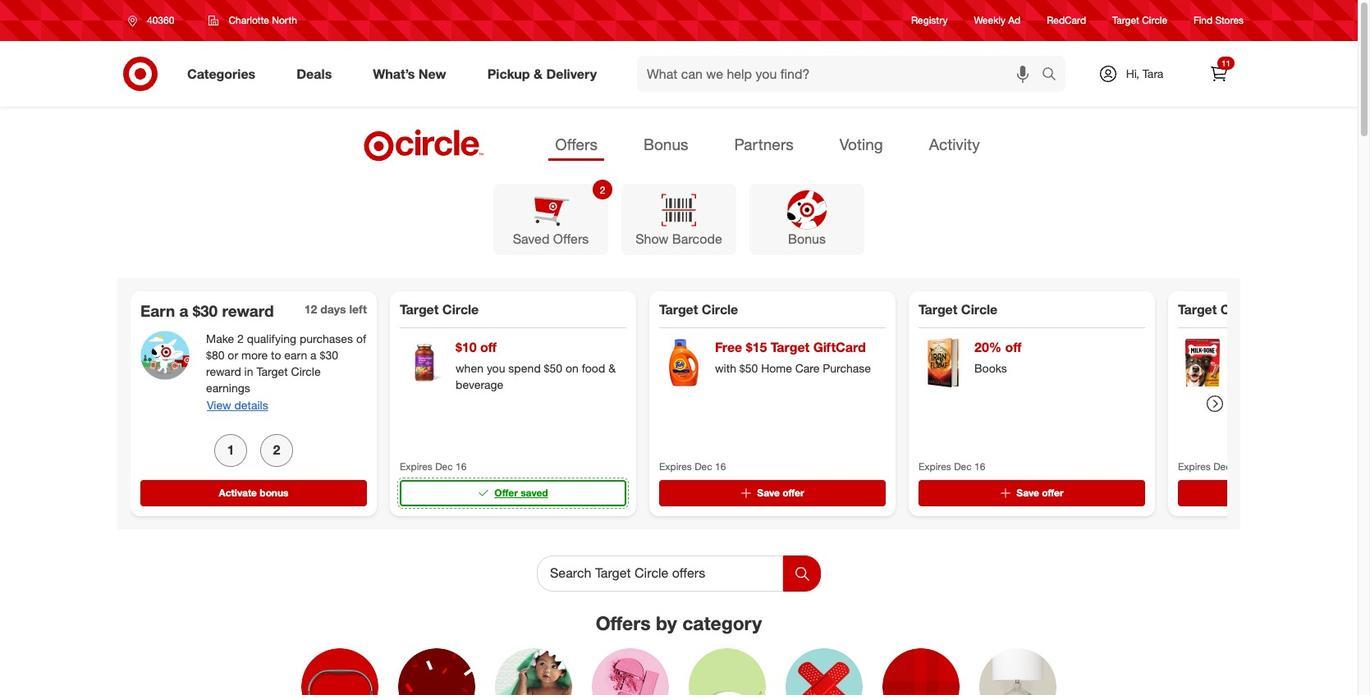 Task type: locate. For each thing, give the bounding box(es) containing it.
categories link
[[173, 56, 276, 92]]

beverage
[[456, 378, 504, 392]]

0 vertical spatial 2
[[600, 184, 606, 196]]

target circle
[[1113, 14, 1168, 27], [400, 301, 479, 318], [659, 301, 739, 318], [919, 301, 998, 318], [1179, 301, 1258, 318]]

16 for target
[[715, 461, 726, 473]]

1 16 from the left
[[456, 461, 467, 473]]

reward
[[222, 301, 274, 320], [206, 365, 241, 379]]

$50 left on
[[544, 361, 563, 375]]

hi, tara
[[1126, 67, 1164, 80]]

off up you
[[480, 339, 497, 356]]

categories
[[187, 65, 256, 82]]

$50 down $15
[[740, 361, 758, 375]]

1 dec from the left
[[435, 461, 453, 473]]

$30
[[193, 301, 218, 320], [320, 348, 338, 362]]

what's new link
[[359, 56, 467, 92]]

circle down earn
[[291, 365, 321, 379]]

1 vertical spatial 2
[[237, 332, 244, 346]]

0 horizontal spatial 2
[[237, 332, 244, 346]]

2 vertical spatial 2
[[273, 442, 280, 459]]

off inside $10 off when you spend $50 on food & beverage
[[480, 339, 497, 356]]

target circle up 20%
[[919, 301, 998, 318]]

0 vertical spatial offers
[[555, 135, 598, 154]]

0 horizontal spatial offer
[[783, 487, 805, 499]]

& right pickup
[[534, 65, 543, 82]]

spend
[[509, 361, 541, 375]]

2 save offer button from the left
[[919, 480, 1146, 507]]

1 horizontal spatial $50
[[740, 361, 758, 375]]

save offer for target
[[757, 487, 805, 499]]

2 offer from the left
[[1042, 487, 1064, 499]]

3 dec from the left
[[954, 461, 972, 473]]

target circle for 20% off
[[919, 301, 998, 318]]

charlotte north button
[[198, 6, 308, 35]]

1 offer from the left
[[783, 487, 805, 499]]

reward inside make 2 qualifying purchases of $80 or more to earn a $30 reward in target circle earnings view details
[[206, 365, 241, 379]]

0 horizontal spatial $50
[[544, 361, 563, 375]]

tara
[[1143, 67, 1164, 80]]

1 vertical spatial reward
[[206, 365, 241, 379]]

$50
[[544, 361, 563, 375], [740, 361, 758, 375]]

3 expires dec 16 from the left
[[919, 461, 986, 473]]

circle inside make 2 qualifying purchases of $80 or more to earn a $30 reward in target circle earnings view details
[[291, 365, 321, 379]]

None text field
[[537, 556, 783, 592]]

free $15 target giftcard  with $50 home care purchase image
[[659, 338, 709, 388]]

0 horizontal spatial save offer button
[[659, 480, 886, 507]]

1 horizontal spatial &
[[609, 361, 616, 375]]

search button
[[1035, 56, 1074, 95]]

target inside free $15 target giftcard with $50 home care purchase
[[771, 339, 810, 356]]

target up home
[[771, 339, 810, 356]]

target up 20% off pet food, treats & litter image
[[1179, 301, 1217, 318]]

& right food
[[609, 361, 616, 375]]

weekly ad
[[974, 14, 1021, 27]]

off
[[480, 339, 497, 356], [1006, 339, 1022, 356]]

target down to
[[257, 365, 288, 379]]

3 expires from the left
[[919, 461, 952, 473]]

1 vertical spatial $30
[[320, 348, 338, 362]]

offers link
[[549, 130, 604, 161]]

show
[[636, 231, 669, 247]]

0 horizontal spatial off
[[480, 339, 497, 356]]

off right 20%
[[1006, 339, 1022, 356]]

target circle link
[[1113, 13, 1168, 28]]

0 vertical spatial a
[[179, 301, 188, 320]]

1 save offer from the left
[[757, 487, 805, 499]]

1 horizontal spatial save
[[1017, 487, 1040, 499]]

$50 inside $10 off when you spend $50 on food & beverage
[[544, 361, 563, 375]]

reward up the earnings
[[206, 365, 241, 379]]

1 $50 from the left
[[544, 361, 563, 375]]

1 vertical spatial bonus
[[788, 231, 826, 247]]

reward up qualifying
[[222, 301, 274, 320]]

0 vertical spatial reward
[[222, 301, 274, 320]]

charlotte
[[229, 14, 269, 26]]

off for $10 off
[[480, 339, 497, 356]]

2 inside make 2 qualifying purchases of $80 or more to earn a $30 reward in target circle earnings view details
[[237, 332, 244, 346]]

days
[[321, 302, 346, 316]]

2 expires from the left
[[659, 461, 692, 473]]

details
[[234, 398, 268, 412]]

0 horizontal spatial a
[[179, 301, 188, 320]]

1 horizontal spatial a
[[310, 348, 317, 362]]

circle left find
[[1143, 14, 1168, 27]]

1 horizontal spatial bonus
[[788, 231, 826, 247]]

view
[[207, 398, 231, 412]]

save
[[757, 487, 780, 499], [1017, 487, 1040, 499]]

activate bonus
[[219, 487, 289, 499]]

save for books
[[1017, 487, 1040, 499]]

16 for when
[[456, 461, 467, 473]]

circle inside target circle link
[[1143, 14, 1168, 27]]

expires dec 16 for target
[[659, 461, 726, 473]]

save offer for books
[[1017, 487, 1064, 499]]

activity link
[[923, 130, 987, 161]]

1 horizontal spatial off
[[1006, 339, 1022, 356]]

target up free $15 target giftcard  with $50 home care purchase image
[[659, 301, 698, 318]]

2 dec from the left
[[695, 461, 713, 473]]

deals
[[297, 65, 332, 82]]

2 expires dec 16 from the left
[[659, 461, 726, 473]]

0 vertical spatial &
[[534, 65, 543, 82]]

2 down offers link at the left top of the page
[[600, 184, 606, 196]]

2 16 from the left
[[715, 461, 726, 473]]

2 save offer from the left
[[1017, 487, 1064, 499]]

$50 for $15
[[740, 361, 758, 375]]

2 vertical spatial offers
[[596, 612, 651, 635]]

11 link
[[1201, 56, 1238, 92]]

0 horizontal spatial save offer
[[757, 487, 805, 499]]

2 save from the left
[[1017, 487, 1040, 499]]

find stores
[[1194, 14, 1244, 27]]

2 up or
[[237, 332, 244, 346]]

$10 off when you spend $50 on food & beverage
[[456, 339, 616, 392]]

offers
[[555, 135, 598, 154], [553, 231, 589, 247], [596, 612, 651, 635]]

4 expires dec 16 from the left
[[1179, 461, 1245, 473]]

a inside make 2 qualifying purchases of $80 or more to earn a $30 reward in target circle earnings view details
[[310, 348, 317, 362]]

2 off from the left
[[1006, 339, 1022, 356]]

offers down delivery
[[555, 135, 598, 154]]

16
[[456, 461, 467, 473], [715, 461, 726, 473], [975, 461, 986, 473], [1234, 461, 1245, 473]]

activity
[[929, 135, 980, 154]]

what's
[[373, 65, 415, 82]]

3 16 from the left
[[975, 461, 986, 473]]

target circle up the free
[[659, 301, 739, 318]]

1 horizontal spatial save offer button
[[919, 480, 1146, 507]]

0 horizontal spatial $30
[[193, 301, 218, 320]]

$15
[[746, 339, 767, 356]]

$30 inside make 2 qualifying purchases of $80 or more to earn a $30 reward in target circle earnings view details
[[320, 348, 338, 362]]

offers left by
[[596, 612, 651, 635]]

40360
[[147, 14, 174, 26]]

1 expires dec 16 from the left
[[400, 461, 467, 473]]

$30 up make
[[193, 301, 218, 320]]

&
[[534, 65, 543, 82], [609, 361, 616, 375]]

0 horizontal spatial save
[[757, 487, 780, 499]]

offer for books
[[1042, 487, 1064, 499]]

target up $10 off when you spend $50 on food & beverage image
[[400, 301, 439, 318]]

target circle up 20% off pet food, treats & litter image
[[1179, 301, 1258, 318]]

target
[[1113, 14, 1140, 27], [400, 301, 439, 318], [659, 301, 698, 318], [919, 301, 958, 318], [1179, 301, 1217, 318], [771, 339, 810, 356], [257, 365, 288, 379]]

offer saved
[[495, 487, 548, 499]]

1 horizontal spatial offer
[[1042, 487, 1064, 499]]

save offer button
[[659, 480, 886, 507], [919, 480, 1146, 507]]

stores
[[1216, 14, 1244, 27]]

dec for books
[[954, 461, 972, 473]]

1 vertical spatial a
[[310, 348, 317, 362]]

find
[[1194, 14, 1213, 27]]

target circle up $10 at the left
[[400, 301, 479, 318]]

dec
[[435, 461, 453, 473], [695, 461, 713, 473], [954, 461, 972, 473], [1214, 461, 1232, 473]]

1 expires from the left
[[400, 461, 433, 473]]

what's new
[[373, 65, 446, 82]]

1 save offer button from the left
[[659, 480, 886, 507]]

1 vertical spatial &
[[609, 361, 616, 375]]

more
[[241, 348, 268, 362]]

expires dec 16
[[400, 461, 467, 473], [659, 461, 726, 473], [919, 461, 986, 473], [1179, 461, 1245, 473]]

1 horizontal spatial $30
[[320, 348, 338, 362]]

offers right saved
[[553, 231, 589, 247]]

1 save from the left
[[757, 487, 780, 499]]

$50 inside free $15 target giftcard with $50 home care purchase
[[740, 361, 758, 375]]

off inside the 20% off books
[[1006, 339, 1022, 356]]

circle
[[1143, 14, 1168, 27], [443, 301, 479, 318], [702, 301, 739, 318], [962, 301, 998, 318], [1221, 301, 1258, 318], [291, 365, 321, 379]]

purchases
[[300, 332, 353, 346]]

2
[[600, 184, 606, 196], [237, 332, 244, 346], [273, 442, 280, 459]]

$80
[[206, 348, 225, 362]]

2 up bonus
[[273, 442, 280, 459]]

20% off books
[[975, 339, 1022, 375]]

left
[[349, 302, 367, 316]]

to
[[271, 348, 281, 362]]

target circle for $10 off
[[400, 301, 479, 318]]

$30 down purchases at the top left
[[320, 348, 338, 362]]

show barcode
[[636, 231, 723, 247]]

circle up $10 at the left
[[443, 301, 479, 318]]

1 off from the left
[[480, 339, 497, 356]]

2 $50 from the left
[[740, 361, 758, 375]]

earnings
[[206, 381, 250, 395]]

voting
[[840, 135, 883, 154]]

1 horizontal spatial save offer
[[1017, 487, 1064, 499]]

0 vertical spatial bonus
[[644, 135, 689, 154]]

books
[[975, 361, 1008, 375]]



Task type: describe. For each thing, give the bounding box(es) containing it.
food
[[582, 361, 606, 375]]

view details button
[[206, 397, 269, 415]]

target inside make 2 qualifying purchases of $80 or more to earn a $30 reward in target circle earnings view details
[[257, 365, 288, 379]]

0 horizontal spatial &
[[534, 65, 543, 82]]

giftcard
[[814, 339, 866, 356]]

make 2 qualifying purchases of $80 or more to earn a $30 reward in target circle earnings view details
[[206, 332, 366, 412]]

or
[[228, 348, 238, 362]]

offer for target
[[783, 487, 805, 499]]

pickup
[[488, 65, 530, 82]]

circle up the free
[[702, 301, 739, 318]]

saved
[[513, 231, 550, 247]]

12 days left
[[305, 302, 367, 316]]

earn a $30 reward
[[140, 301, 274, 320]]

12
[[305, 302, 317, 316]]

qualifying
[[247, 332, 296, 346]]

free
[[715, 339, 743, 356]]

registry
[[912, 14, 948, 27]]

circle up 20%
[[962, 301, 998, 318]]

4 16 from the left
[[1234, 461, 1245, 473]]

category
[[683, 612, 762, 635]]

new
[[419, 65, 446, 82]]

registry link
[[912, 13, 948, 28]]

target circle up the hi, tara
[[1113, 14, 1168, 27]]

target up 20% off books image
[[919, 301, 958, 318]]

bonus link
[[637, 130, 695, 161]]

of
[[356, 332, 366, 346]]

4 dec from the left
[[1214, 461, 1232, 473]]

pickup & delivery
[[488, 65, 597, 82]]

0 horizontal spatial bonus
[[644, 135, 689, 154]]

& inside $10 off when you spend $50 on food & beverage
[[609, 361, 616, 375]]

target circle for free $15 target giftcard
[[659, 301, 739, 318]]

care
[[796, 361, 820, 375]]

on
[[566, 361, 579, 375]]

target up hi,
[[1113, 14, 1140, 27]]

search
[[1035, 67, 1074, 83]]

free $15 target giftcard with $50 home care purchase
[[715, 339, 871, 375]]

you
[[487, 361, 505, 375]]

expires dec 16 for when
[[400, 461, 467, 473]]

north
[[272, 14, 297, 26]]

earn
[[284, 348, 307, 362]]

1 horizontal spatial 2
[[273, 442, 280, 459]]

1 vertical spatial offers
[[553, 231, 589, 247]]

weekly ad link
[[974, 13, 1021, 28]]

offers by category
[[596, 612, 762, 635]]

voting link
[[833, 130, 890, 161]]

find stores link
[[1194, 13, 1244, 28]]

redcard
[[1047, 14, 1087, 27]]

in
[[244, 365, 253, 379]]

save offer button for target
[[659, 480, 886, 507]]

offer
[[495, 487, 518, 499]]

charlotte north
[[229, 14, 297, 26]]

saved offers
[[513, 231, 589, 247]]

bonus button
[[750, 184, 865, 255]]

show barcode button
[[622, 184, 737, 255]]

bonus
[[260, 487, 289, 499]]

dec for target
[[695, 461, 713, 473]]

redcard link
[[1047, 13, 1087, 28]]

earn
[[140, 301, 175, 320]]

1
[[227, 442, 234, 459]]

11
[[1222, 58, 1231, 68]]

offer saved button
[[400, 480, 627, 507]]

expires dec 16 for books
[[919, 461, 986, 473]]

circle up 20% off pet food, treats & litter image
[[1221, 301, 1258, 318]]

make
[[206, 332, 234, 346]]

ad
[[1009, 14, 1021, 27]]

$10 off when you spend $50 on food & beverage image
[[400, 338, 449, 388]]

What can we help you find? suggestions appear below search field
[[637, 56, 1046, 92]]

dec for when
[[435, 461, 453, 473]]

partners
[[735, 135, 794, 154]]

hi,
[[1126, 67, 1140, 80]]

deals link
[[283, 56, 353, 92]]

saved
[[521, 487, 548, 499]]

16 for books
[[975, 461, 986, 473]]

0 vertical spatial $30
[[193, 301, 218, 320]]

20% off books image
[[919, 338, 968, 388]]

$50 for off
[[544, 361, 563, 375]]

by
[[656, 612, 677, 635]]

barcode
[[672, 231, 723, 247]]

40360 button
[[117, 6, 192, 35]]

activate bonus button
[[140, 480, 367, 507]]

pickup & delivery link
[[474, 56, 618, 92]]

weekly
[[974, 14, 1006, 27]]

save for target
[[757, 487, 780, 499]]

purchase
[[823, 361, 871, 375]]

with
[[715, 361, 737, 375]]

offers for offers
[[555, 135, 598, 154]]

offers for offers by category
[[596, 612, 651, 635]]

off for 20% off
[[1006, 339, 1022, 356]]

4 expires from the left
[[1179, 461, 1211, 473]]

2 horizontal spatial 2
[[600, 184, 606, 196]]

expires for target
[[659, 461, 692, 473]]

home
[[761, 361, 792, 375]]

partners link
[[728, 130, 801, 161]]

when
[[456, 361, 484, 375]]

delivery
[[546, 65, 597, 82]]

20%
[[975, 339, 1002, 356]]

bonus inside button
[[788, 231, 826, 247]]

expires for when
[[400, 461, 433, 473]]

expires for books
[[919, 461, 952, 473]]

$10
[[456, 339, 477, 356]]

20% off pet food, treats & litter image
[[1179, 338, 1228, 388]]

save offer button for books
[[919, 480, 1146, 507]]

target circle logo image
[[362, 128, 486, 163]]



Task type: vqa. For each thing, say whether or not it's contained in the screenshot.
Redcard
yes



